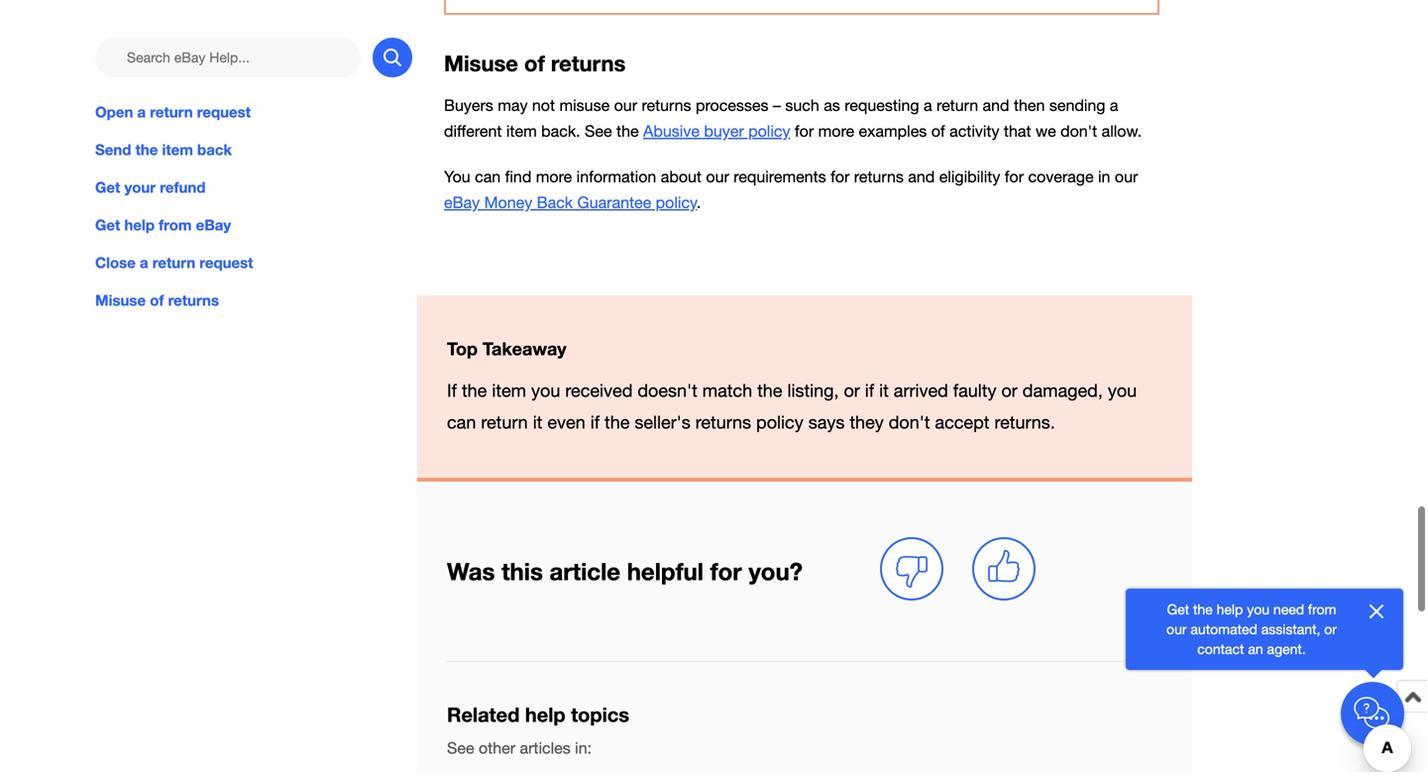 Task type: locate. For each thing, give the bounding box(es) containing it.
2 horizontal spatial or
[[1325, 621, 1338, 638]]

0 horizontal spatial or
[[844, 380, 860, 401]]

policy down listing,
[[757, 412, 804, 433]]

or for our
[[1325, 621, 1338, 638]]

0 horizontal spatial of
[[150, 292, 164, 310]]

our right misuse
[[614, 96, 638, 114]]

the right match
[[758, 380, 783, 401]]

information
[[577, 168, 657, 186]]

returns up abusive
[[642, 96, 692, 114]]

1 horizontal spatial of
[[525, 50, 545, 77]]

return up send the item back
[[150, 103, 193, 121]]

article
[[550, 557, 621, 585]]

a
[[924, 96, 933, 114], [1110, 96, 1119, 114], [137, 103, 146, 121], [140, 254, 148, 272]]

1 vertical spatial of
[[932, 122, 946, 140]]

or right faulty
[[1002, 380, 1018, 401]]

1 vertical spatial if
[[591, 412, 600, 433]]

item inside "link"
[[162, 141, 193, 159]]

you inside the get the help you need from our automated assistant, or contact an agent.
[[1248, 601, 1270, 618]]

1 horizontal spatial misuse of returns
[[444, 50, 626, 77]]

the up automated at the bottom
[[1194, 601, 1213, 618]]

help up articles
[[525, 703, 566, 727]]

see other articles in:
[[447, 739, 592, 758]]

allow.
[[1102, 122, 1143, 140]]

the
[[617, 122, 639, 140], [135, 141, 158, 159], [462, 380, 487, 401], [758, 380, 783, 401], [605, 412, 630, 433], [1194, 601, 1213, 618]]

policy down about
[[656, 194, 698, 212]]

0 vertical spatial can
[[475, 168, 501, 186]]

if right even at the bottom of the page
[[591, 412, 600, 433]]

for
[[795, 122, 814, 140], [831, 168, 850, 186], [1005, 168, 1024, 186], [711, 557, 742, 585]]

helpful
[[627, 557, 704, 585]]

help for topics
[[525, 703, 566, 727]]

may
[[498, 96, 528, 114]]

if
[[865, 380, 875, 401], [591, 412, 600, 433]]

1 vertical spatial can
[[447, 412, 476, 433]]

was this article helpful for you?
[[447, 557, 803, 585]]

from right need
[[1309, 601, 1337, 618]]

0 vertical spatial ebay
[[444, 194, 480, 212]]

get for get your refund
[[95, 179, 120, 196]]

and inside buyers may not misuse our returns processes – such as requesting a return and then sending a different item back. see the
[[983, 96, 1010, 114]]

0 horizontal spatial and
[[909, 168, 935, 186]]

faulty
[[954, 380, 997, 401]]

returns.
[[995, 412, 1056, 433]]

requirements
[[734, 168, 827, 186]]

item
[[507, 122, 537, 140], [162, 141, 193, 159], [492, 380, 527, 401]]

returns inside if the item you received doesn't match the listing, or if it arrived faulty or damaged, you can return it even if the seller's returns policy says they don't accept returns.
[[696, 412, 752, 433]]

automated
[[1191, 621, 1258, 638]]

arrived
[[894, 380, 949, 401]]

they
[[850, 412, 884, 433]]

the left abusive
[[617, 122, 639, 140]]

related help topics
[[447, 703, 630, 727]]

0 horizontal spatial don't
[[889, 412, 931, 433]]

2 vertical spatial policy
[[757, 412, 804, 433]]

1 horizontal spatial ebay
[[444, 194, 480, 212]]

help up automated at the bottom
[[1217, 601, 1244, 618]]

you?
[[749, 557, 803, 585]]

policy
[[749, 122, 791, 140], [656, 194, 698, 212], [757, 412, 804, 433]]

or right assistant,
[[1325, 621, 1338, 638]]

2 horizontal spatial help
[[1217, 601, 1244, 618]]

and left then
[[983, 96, 1010, 114]]

send
[[95, 141, 131, 159]]

refund
[[160, 179, 206, 196]]

see down misuse
[[585, 122, 612, 140]]

0 vertical spatial misuse of returns
[[444, 50, 626, 77]]

1 vertical spatial misuse of returns
[[95, 292, 219, 310]]

can down the if
[[447, 412, 476, 433]]

0 horizontal spatial more
[[536, 168, 572, 186]]

0 horizontal spatial misuse
[[95, 292, 146, 310]]

item for send the item back
[[162, 141, 193, 159]]

0 horizontal spatial it
[[533, 412, 543, 433]]

0 vertical spatial misuse
[[444, 50, 519, 77]]

our inside buyers may not misuse our returns processes – such as requesting a return and then sending a different item back. see the
[[614, 96, 638, 114]]

misuse down close
[[95, 292, 146, 310]]

see
[[585, 122, 612, 140], [447, 739, 475, 758]]

0 vertical spatial get
[[95, 179, 120, 196]]

return left even at the bottom of the page
[[481, 412, 528, 433]]

can right you
[[475, 168, 501, 186]]

our right in
[[1115, 168, 1139, 186]]

misuse up buyers
[[444, 50, 519, 77]]

1 vertical spatial item
[[162, 141, 193, 159]]

0 horizontal spatial ebay
[[196, 216, 231, 234]]

0 vertical spatial request
[[197, 103, 251, 121]]

0 horizontal spatial from
[[159, 216, 192, 234]]

you left need
[[1248, 601, 1270, 618]]

get the help you need from our automated assistant, or contact an agent.
[[1167, 601, 1338, 657]]

or up they
[[844, 380, 860, 401]]

or
[[844, 380, 860, 401], [1002, 380, 1018, 401], [1325, 621, 1338, 638]]

return inside open a return request link
[[150, 103, 193, 121]]

1 vertical spatial don't
[[889, 412, 931, 433]]

2 horizontal spatial you
[[1248, 601, 1270, 618]]

if
[[447, 380, 457, 401]]

an
[[1249, 641, 1264, 657]]

get for get the help you need from our automated assistant, or contact an agent.
[[1168, 601, 1190, 618]]

0 vertical spatial if
[[865, 380, 875, 401]]

of up not
[[525, 50, 545, 77]]

1 horizontal spatial and
[[983, 96, 1010, 114]]

and left eligibility
[[909, 168, 935, 186]]

1 horizontal spatial misuse
[[444, 50, 519, 77]]

request inside open a return request link
[[197, 103, 251, 121]]

0 vertical spatial it
[[880, 380, 889, 401]]

if up they
[[865, 380, 875, 401]]

we
[[1036, 122, 1057, 140]]

see left the other
[[447, 739, 475, 758]]

of down 'close a return request'
[[150, 292, 164, 310]]

get inside the get the help you need from our automated assistant, or contact an agent.
[[1168, 601, 1190, 618]]

misuse
[[444, 50, 519, 77], [95, 292, 146, 310]]

examples
[[859, 122, 927, 140]]

misuse of returns down 'close a return request'
[[95, 292, 219, 310]]

get your refund
[[95, 179, 206, 196]]

2 vertical spatial help
[[525, 703, 566, 727]]

misuse of returns up not
[[444, 50, 626, 77]]

return down get help from ebay
[[152, 254, 195, 272]]

returns inside buyers may not misuse our returns processes – such as requesting a return and then sending a different item back. see the
[[642, 96, 692, 114]]

our
[[614, 96, 638, 114], [706, 168, 730, 186], [1115, 168, 1139, 186], [1167, 621, 1187, 638]]

request for close a return request
[[200, 254, 253, 272]]

return up activity
[[937, 96, 979, 114]]

our inside the get the help you need from our automated assistant, or contact an agent.
[[1167, 621, 1187, 638]]

for down such
[[795, 122, 814, 140]]

help
[[124, 216, 155, 234], [1217, 601, 1244, 618], [525, 703, 566, 727]]

1 vertical spatial it
[[533, 412, 543, 433]]

2 vertical spatial of
[[150, 292, 164, 310]]

articles
[[520, 739, 571, 758]]

1 vertical spatial and
[[909, 168, 935, 186]]

such
[[786, 96, 820, 114]]

ebay down you
[[444, 194, 480, 212]]

1 vertical spatial get
[[95, 216, 120, 234]]

our left automated at the bottom
[[1167, 621, 1187, 638]]

get
[[95, 179, 120, 196], [95, 216, 120, 234], [1168, 601, 1190, 618]]

don't down sending
[[1061, 122, 1098, 140]]

send the item back
[[95, 141, 232, 159]]

or inside the get the help you need from our automated assistant, or contact an agent.
[[1325, 621, 1338, 638]]

help inside the get the help you need from our automated assistant, or contact an agent.
[[1217, 601, 1244, 618]]

more up back
[[536, 168, 572, 186]]

back
[[197, 141, 232, 159]]

1 vertical spatial misuse
[[95, 292, 146, 310]]

you right damaged,
[[1108, 380, 1138, 401]]

request
[[197, 103, 251, 121], [200, 254, 253, 272]]

1 horizontal spatial if
[[865, 380, 875, 401]]

1 horizontal spatial it
[[880, 380, 889, 401]]

1 horizontal spatial help
[[525, 703, 566, 727]]

ebay money back guarantee policy link
[[444, 194, 698, 212]]

and
[[983, 96, 1010, 114], [909, 168, 935, 186]]

this
[[502, 557, 543, 585]]

item down may
[[507, 122, 537, 140]]

the right send
[[135, 141, 158, 159]]

you up even at the bottom of the page
[[532, 380, 561, 401]]

0 horizontal spatial misuse of returns
[[95, 292, 219, 310]]

return
[[937, 96, 979, 114], [150, 103, 193, 121], [152, 254, 195, 272], [481, 412, 528, 433]]

you for help
[[1248, 601, 1270, 618]]

returns down match
[[696, 412, 752, 433]]

1 vertical spatial from
[[1309, 601, 1337, 618]]

2 vertical spatial item
[[492, 380, 527, 401]]

1 horizontal spatial more
[[819, 122, 855, 140]]

related
[[447, 703, 520, 727]]

of left activity
[[932, 122, 946, 140]]

get inside get your refund link
[[95, 179, 120, 196]]

1 vertical spatial see
[[447, 739, 475, 758]]

assistant,
[[1262, 621, 1321, 638]]

returns down abusive buyer policy for more examples of activity that we don't allow.
[[855, 168, 904, 186]]

close a return request
[[95, 254, 253, 272]]

2 vertical spatial get
[[1168, 601, 1190, 618]]

not
[[532, 96, 555, 114]]

0 horizontal spatial help
[[124, 216, 155, 234]]

1 vertical spatial policy
[[656, 194, 698, 212]]

0 vertical spatial and
[[983, 96, 1010, 114]]

more
[[819, 122, 855, 140], [536, 168, 572, 186]]

don't
[[1061, 122, 1098, 140], [889, 412, 931, 433]]

1 horizontal spatial you
[[1108, 380, 1138, 401]]

item left back
[[162, 141, 193, 159]]

0 vertical spatial from
[[159, 216, 192, 234]]

buyers may not misuse our returns processes – such as requesting a return and then sending a different item back. see the
[[444, 96, 1119, 140]]

item down top takeaway
[[492, 380, 527, 401]]

it left even at the bottom of the page
[[533, 412, 543, 433]]

1 horizontal spatial don't
[[1061, 122, 1098, 140]]

1 horizontal spatial from
[[1309, 601, 1337, 618]]

1 horizontal spatial see
[[585, 122, 612, 140]]

1 vertical spatial help
[[1217, 601, 1244, 618]]

more down as
[[819, 122, 855, 140]]

doesn't
[[638, 380, 698, 401]]

for right the "requirements"
[[831, 168, 850, 186]]

request down get help from ebay link
[[200, 254, 253, 272]]

misuse of returns link
[[95, 290, 413, 312]]

ebay down refund on the left of page
[[196, 216, 231, 234]]

1 vertical spatial request
[[200, 254, 253, 272]]

don't down arrived
[[889, 412, 931, 433]]

request up back
[[197, 103, 251, 121]]

request inside close a return request link
[[200, 254, 253, 272]]

abusive
[[644, 122, 700, 140]]

1 vertical spatial more
[[536, 168, 572, 186]]

it up they
[[880, 380, 889, 401]]

listing,
[[788, 380, 839, 401]]

the right the if
[[462, 380, 487, 401]]

.
[[698, 194, 701, 212]]

policy inside you can find more information about our requirements for returns and eligibility for coverage in our ebay money back guarantee policy .
[[656, 194, 698, 212]]

0 vertical spatial item
[[507, 122, 537, 140]]

policy down –
[[749, 122, 791, 140]]

0 vertical spatial help
[[124, 216, 155, 234]]

returns up misuse
[[551, 50, 626, 77]]

don't inside if the item you received doesn't match the listing, or if it arrived faulty or damaged, you can return it even if the seller's returns policy says they don't accept returns.
[[889, 412, 931, 433]]

get inside get help from ebay link
[[95, 216, 120, 234]]

0 horizontal spatial if
[[591, 412, 600, 433]]

can
[[475, 168, 501, 186], [447, 412, 476, 433]]

help down your
[[124, 216, 155, 234]]

return inside close a return request link
[[152, 254, 195, 272]]

you
[[532, 380, 561, 401], [1108, 380, 1138, 401], [1248, 601, 1270, 618]]

0 vertical spatial policy
[[749, 122, 791, 140]]

0 horizontal spatial you
[[532, 380, 561, 401]]

top
[[447, 338, 478, 359]]

from up 'close a return request'
[[159, 216, 192, 234]]

item inside if the item you received doesn't match the listing, or if it arrived faulty or damaged, you can return it even if the seller's returns policy says they don't accept returns.
[[492, 380, 527, 401]]

find
[[505, 168, 532, 186]]

0 vertical spatial see
[[585, 122, 612, 140]]



Task type: describe. For each thing, give the bounding box(es) containing it.
1 horizontal spatial or
[[1002, 380, 1018, 401]]

item for if the item you received doesn't match the listing, or if it arrived faulty or damaged, you can return it even if the seller's returns policy says they don't accept returns.
[[492, 380, 527, 401]]

more inside you can find more information about our requirements for returns and eligibility for coverage in our ebay money back guarantee policy .
[[536, 168, 572, 186]]

0 horizontal spatial see
[[447, 739, 475, 758]]

returns inside you can find more information about our requirements for returns and eligibility for coverage in our ebay money back guarantee policy .
[[855, 168, 904, 186]]

buyer
[[704, 122, 744, 140]]

received
[[566, 380, 633, 401]]

the inside "link"
[[135, 141, 158, 159]]

seller's
[[635, 412, 691, 433]]

you for item
[[532, 380, 561, 401]]

you
[[444, 168, 471, 186]]

return inside if the item you received doesn't match the listing, or if it arrived faulty or damaged, you can return it even if the seller's returns policy says they don't accept returns.
[[481, 412, 528, 433]]

as
[[824, 96, 841, 114]]

eligibility
[[940, 168, 1001, 186]]

open a return request
[[95, 103, 251, 121]]

for right eligibility
[[1005, 168, 1024, 186]]

our right about
[[706, 168, 730, 186]]

send the item back link
[[95, 139, 413, 161]]

a up allow. on the top of the page
[[1110, 96, 1119, 114]]

top takeaway
[[447, 338, 567, 359]]

your
[[124, 179, 156, 196]]

was
[[447, 557, 495, 585]]

return inside buyers may not misuse our returns processes – such as requesting a return and then sending a different item back. see the
[[937, 96, 979, 114]]

open a return request link
[[95, 101, 413, 123]]

1 vertical spatial ebay
[[196, 216, 231, 234]]

the inside the get the help you need from our automated assistant, or contact an agent.
[[1194, 601, 1213, 618]]

a up examples
[[924, 96, 933, 114]]

Search eBay Help... text field
[[95, 38, 361, 77]]

activity
[[950, 122, 1000, 140]]

can inside if the item you received doesn't match the listing, or if it arrived faulty or damaged, you can return it even if the seller's returns policy says they don't accept returns.
[[447, 412, 476, 433]]

returns down 'close a return request'
[[168, 292, 219, 310]]

ebay inside you can find more information about our requirements for returns and eligibility for coverage in our ebay money back guarantee policy .
[[444, 194, 480, 212]]

a right open at the top
[[137, 103, 146, 121]]

or for match
[[844, 380, 860, 401]]

agent.
[[1268, 641, 1307, 657]]

processes
[[696, 96, 769, 114]]

misuse
[[560, 96, 610, 114]]

contact
[[1198, 641, 1245, 657]]

requesting
[[845, 96, 920, 114]]

different
[[444, 122, 502, 140]]

about
[[661, 168, 702, 186]]

in:
[[575, 739, 592, 758]]

get for get help from ebay
[[95, 216, 120, 234]]

open
[[95, 103, 133, 121]]

you can find more information about our requirements for returns and eligibility for coverage in our ebay money back guarantee policy .
[[444, 168, 1139, 212]]

close a return request link
[[95, 252, 413, 274]]

close
[[95, 254, 136, 272]]

and inside you can find more information about our requirements for returns and eligibility for coverage in our ebay money back guarantee policy .
[[909, 168, 935, 186]]

sending
[[1050, 96, 1106, 114]]

abusive buyer policy for more examples of activity that we don't allow.
[[644, 122, 1143, 140]]

accept
[[935, 412, 990, 433]]

match
[[703, 380, 753, 401]]

need
[[1274, 601, 1305, 618]]

get your refund link
[[95, 177, 413, 198]]

from inside the get the help you need from our automated assistant, or contact an agent.
[[1309, 601, 1337, 618]]

even
[[548, 412, 586, 433]]

takeaway
[[483, 338, 567, 359]]

other
[[479, 739, 516, 758]]

item inside buyers may not misuse our returns processes – such as requesting a return and then sending a different item back. see the
[[507, 122, 537, 140]]

says
[[809, 412, 845, 433]]

–
[[773, 96, 781, 114]]

for left "you?"
[[711, 557, 742, 585]]

get help from ebay link
[[95, 214, 413, 236]]

damaged,
[[1023, 380, 1103, 401]]

the down received
[[605, 412, 630, 433]]

2 horizontal spatial of
[[932, 122, 946, 140]]

back
[[537, 194, 573, 212]]

the inside buyers may not misuse our returns processes – such as requesting a return and then sending a different item back. see the
[[617, 122, 639, 140]]

topics
[[571, 703, 630, 727]]

get the help you need from our automated assistant, or contact an agent. tooltip
[[1158, 600, 1347, 659]]

back.
[[542, 122, 581, 140]]

guarantee
[[578, 194, 652, 212]]

in
[[1099, 168, 1111, 186]]

0 vertical spatial don't
[[1061, 122, 1098, 140]]

buyers
[[444, 96, 494, 114]]

help for from
[[124, 216, 155, 234]]

money
[[484, 194, 533, 212]]

request for open a return request
[[197, 103, 251, 121]]

get help from ebay
[[95, 216, 231, 234]]

can inside you can find more information about our requirements for returns and eligibility for coverage in our ebay money back guarantee policy .
[[475, 168, 501, 186]]

policy inside if the item you received doesn't match the listing, or if it arrived faulty or damaged, you can return it even if the seller's returns policy says they don't accept returns.
[[757, 412, 804, 433]]

then
[[1014, 96, 1046, 114]]

that
[[1004, 122, 1032, 140]]

see inside buyers may not misuse our returns processes – such as requesting a return and then sending a different item back. see the
[[585, 122, 612, 140]]

0 vertical spatial of
[[525, 50, 545, 77]]

0 vertical spatial more
[[819, 122, 855, 140]]

abusive buyer policy link
[[644, 122, 791, 140]]

a right close
[[140, 254, 148, 272]]

if the item you received doesn't match the listing, or if it arrived faulty or damaged, you can return it even if the seller's returns policy says they don't accept returns.
[[447, 380, 1138, 433]]

coverage
[[1029, 168, 1094, 186]]



Task type: vqa. For each thing, say whether or not it's contained in the screenshot.
'Have' at the bottom of page
no



